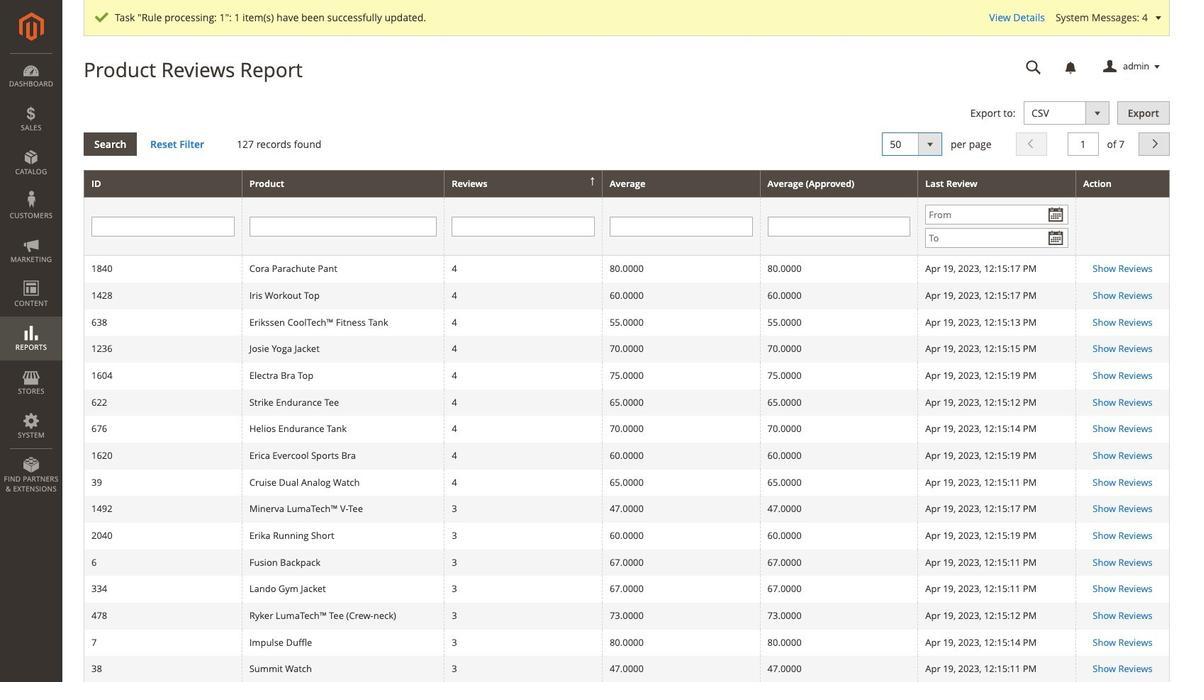 Task type: locate. For each thing, give the bounding box(es) containing it.
None text field
[[1016, 55, 1052, 79], [1068, 132, 1099, 156], [91, 217, 234, 237], [452, 217, 595, 237], [610, 217, 753, 237], [1016, 55, 1052, 79], [1068, 132, 1099, 156], [91, 217, 234, 237], [452, 217, 595, 237], [610, 217, 753, 237]]

magento admin panel image
[[19, 12, 44, 41]]

None text field
[[249, 217, 437, 237], [768, 217, 911, 237], [249, 217, 437, 237], [768, 217, 911, 237]]

From text field
[[926, 205, 1069, 225]]

menu bar
[[0, 53, 62, 501]]



Task type: describe. For each thing, give the bounding box(es) containing it.
To text field
[[926, 229, 1069, 248]]



